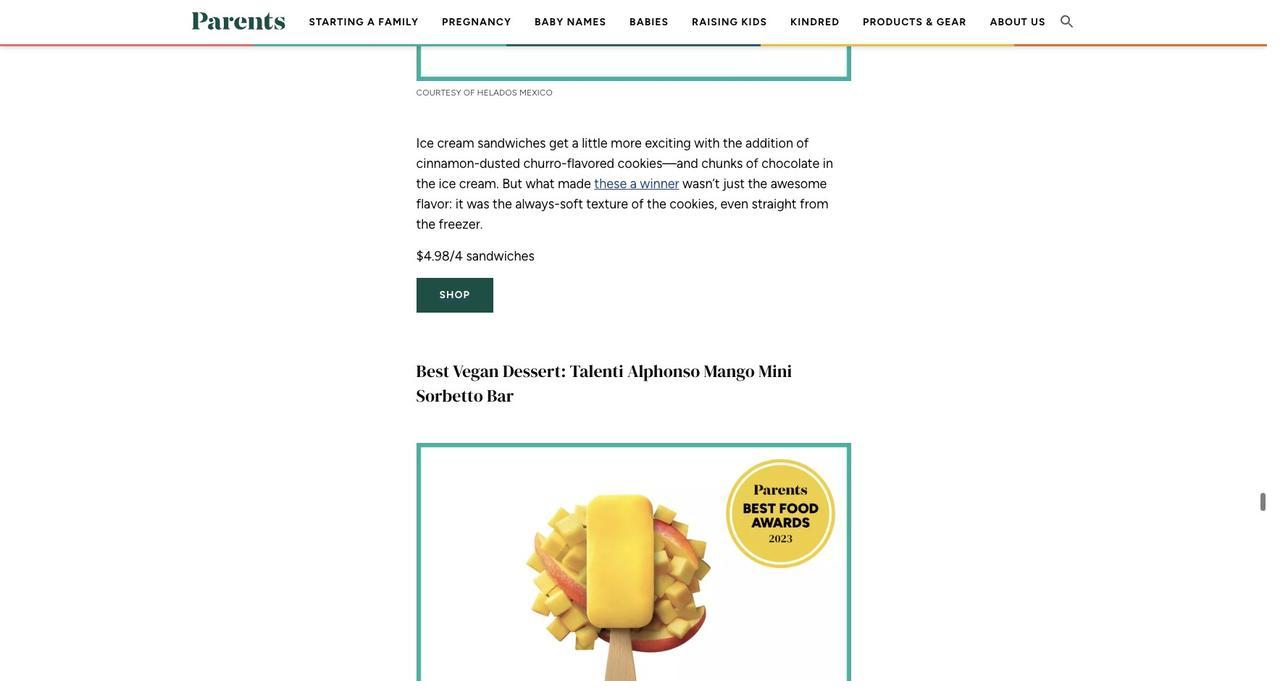 Task type: vqa. For each thing, say whether or not it's contained in the screenshot.
'awesome'
yes



Task type: locate. For each thing, give the bounding box(es) containing it.
flavored
[[567, 156, 615, 172]]

box of helados mexico churro cookie sandwiches image
[[416, 0, 851, 81]]

little
[[582, 135, 608, 151]]

what
[[526, 176, 555, 192]]

it
[[456, 196, 464, 212]]

the
[[723, 135, 742, 151], [416, 176, 436, 192], [748, 176, 768, 192], [493, 196, 512, 212], [647, 196, 666, 212], [416, 216, 436, 232]]

cinnamon-
[[416, 156, 480, 172]]

cookies—and
[[618, 156, 698, 172]]

sandwiches up dusted
[[478, 135, 546, 151]]

cream
[[437, 135, 474, 151]]

of up chocolate
[[797, 135, 809, 151]]

freezer.
[[439, 216, 483, 232]]

made
[[558, 176, 591, 192]]

bar
[[487, 384, 514, 408]]

starting a family
[[309, 16, 419, 28]]

a right get
[[572, 135, 579, 151]]

about us link
[[990, 16, 1046, 28]]

but
[[502, 176, 522, 192]]

sandwiches
[[478, 135, 546, 151], [466, 248, 535, 264]]

raising kids
[[692, 16, 767, 28]]

1 vertical spatial sandwiches
[[466, 248, 535, 264]]

header navigation
[[297, 0, 1058, 91]]

shop
[[439, 289, 470, 301]]

dessert:
[[503, 359, 566, 383]]

just
[[723, 176, 745, 192]]

wasn't
[[683, 176, 720, 192]]

visit parents' homepage image
[[192, 12, 285, 30]]

from
[[800, 196, 829, 212]]

pregnancy link
[[442, 16, 512, 28]]

wasn't just the awesome flavor: it was the always-soft texture of the cookies, even straight from the freezer.
[[416, 176, 829, 232]]

gear
[[937, 16, 967, 28]]

a left family
[[367, 16, 375, 28]]

straight
[[752, 196, 797, 212]]

$4.98/4 sandwiches
[[416, 248, 535, 264]]

the left ice
[[416, 176, 436, 192]]

2 horizontal spatial a
[[630, 176, 637, 192]]

the down flavor:
[[416, 216, 436, 232]]

1 vertical spatial a
[[572, 135, 579, 151]]

&
[[926, 16, 934, 28]]

churro-
[[524, 156, 567, 172]]

sandwiches down freezer.
[[466, 248, 535, 264]]

1 horizontal spatial a
[[572, 135, 579, 151]]

raising
[[692, 16, 738, 28]]

starting a family link
[[309, 16, 419, 28]]

about
[[990, 16, 1028, 28]]

raising kids link
[[692, 16, 767, 28]]

sandwiches inside ice cream sandwiches get a little more exciting with the addition of cinnamon-dusted churro-flavored cookies—and chunks of chocolate in the ice cream. but what made
[[478, 135, 546, 151]]

0 horizontal spatial a
[[367, 16, 375, 28]]

sorbetto
[[416, 384, 483, 408]]

babies link
[[630, 16, 669, 28]]

best
[[416, 359, 449, 383]]

helados
[[477, 88, 517, 98]]

of down addition
[[746, 156, 759, 172]]

a
[[367, 16, 375, 28], [572, 135, 579, 151], [630, 176, 637, 192]]

of inside wasn't just the awesome flavor: it was the always-soft texture of the cookies, even straight from the freezer.
[[632, 196, 644, 212]]

even
[[721, 196, 749, 212]]

of
[[464, 88, 475, 98], [797, 135, 809, 151], [746, 156, 759, 172], [632, 196, 644, 212]]

best vegan dessert: talenti alphonso mango mini sorbetto bar
[[416, 359, 792, 408]]

0 vertical spatial sandwiches
[[478, 135, 546, 151]]

the up chunks
[[723, 135, 742, 151]]

mango
[[704, 359, 755, 383]]

$4.98/4
[[416, 248, 463, 264]]

of down these a winner
[[632, 196, 644, 212]]

exciting
[[645, 135, 691, 151]]

names
[[567, 16, 607, 28]]

shop link
[[416, 278, 493, 313]]

baby names
[[535, 16, 607, 28]]

the down winner
[[647, 196, 666, 212]]

addition
[[746, 135, 793, 151]]

ice
[[439, 176, 456, 192]]

products & gear
[[863, 16, 967, 28]]

products & gear link
[[863, 16, 967, 28]]

baby
[[535, 16, 564, 28]]

a right these
[[630, 176, 637, 192]]

0 vertical spatial a
[[367, 16, 375, 28]]

pregnancy
[[442, 16, 512, 28]]

alphonso
[[627, 359, 700, 383]]

these
[[594, 176, 627, 192]]

2 vertical spatial a
[[630, 176, 637, 192]]

winner
[[640, 176, 679, 192]]

a inside navigation
[[367, 16, 375, 28]]



Task type: describe. For each thing, give the bounding box(es) containing it.
chunks
[[702, 156, 743, 172]]

talenti alphonso mango mini sorbetto bar image
[[416, 443, 851, 682]]

the down but
[[493, 196, 512, 212]]

with
[[694, 135, 720, 151]]

babies
[[630, 16, 669, 28]]

cream.
[[459, 176, 499, 192]]

about us
[[990, 16, 1046, 28]]

kindred
[[791, 16, 840, 28]]

ice
[[416, 135, 434, 151]]

get
[[549, 135, 569, 151]]

courtesy of helados mexico
[[416, 88, 553, 98]]

these a winner
[[594, 176, 679, 192]]

texture
[[586, 196, 628, 212]]

of left helados
[[464, 88, 475, 98]]

a inside ice cream sandwiches get a little more exciting with the addition of cinnamon-dusted churro-flavored cookies—and chunks of chocolate in the ice cream. but what made
[[572, 135, 579, 151]]

products
[[863, 16, 923, 28]]

in
[[823, 156, 833, 172]]

kids
[[741, 16, 767, 28]]

was
[[467, 196, 490, 212]]

starting
[[309, 16, 364, 28]]

mexico
[[519, 88, 553, 98]]

vegan
[[453, 359, 499, 383]]

family
[[378, 16, 419, 28]]

a for starting
[[367, 16, 375, 28]]

the right just at the top
[[748, 176, 768, 192]]

a for these
[[630, 176, 637, 192]]

baby names link
[[535, 16, 607, 28]]

these a winner link
[[594, 176, 679, 192]]

more
[[611, 135, 642, 151]]

us
[[1031, 16, 1046, 28]]

kindred link
[[791, 16, 840, 28]]

cookies,
[[670, 196, 717, 212]]

dusted
[[480, 156, 520, 172]]

search image
[[1058, 13, 1076, 30]]

always-
[[515, 196, 560, 212]]

soft
[[560, 196, 583, 212]]

courtesy
[[416, 88, 461, 98]]

chocolate
[[762, 156, 820, 172]]

flavor:
[[416, 196, 452, 212]]

mini
[[759, 359, 792, 383]]

awesome
[[771, 176, 827, 192]]

ice cream sandwiches get a little more exciting with the addition of cinnamon-dusted churro-flavored cookies—and chunks of chocolate in the ice cream. but what made
[[416, 135, 833, 192]]

talenti
[[570, 359, 624, 383]]



